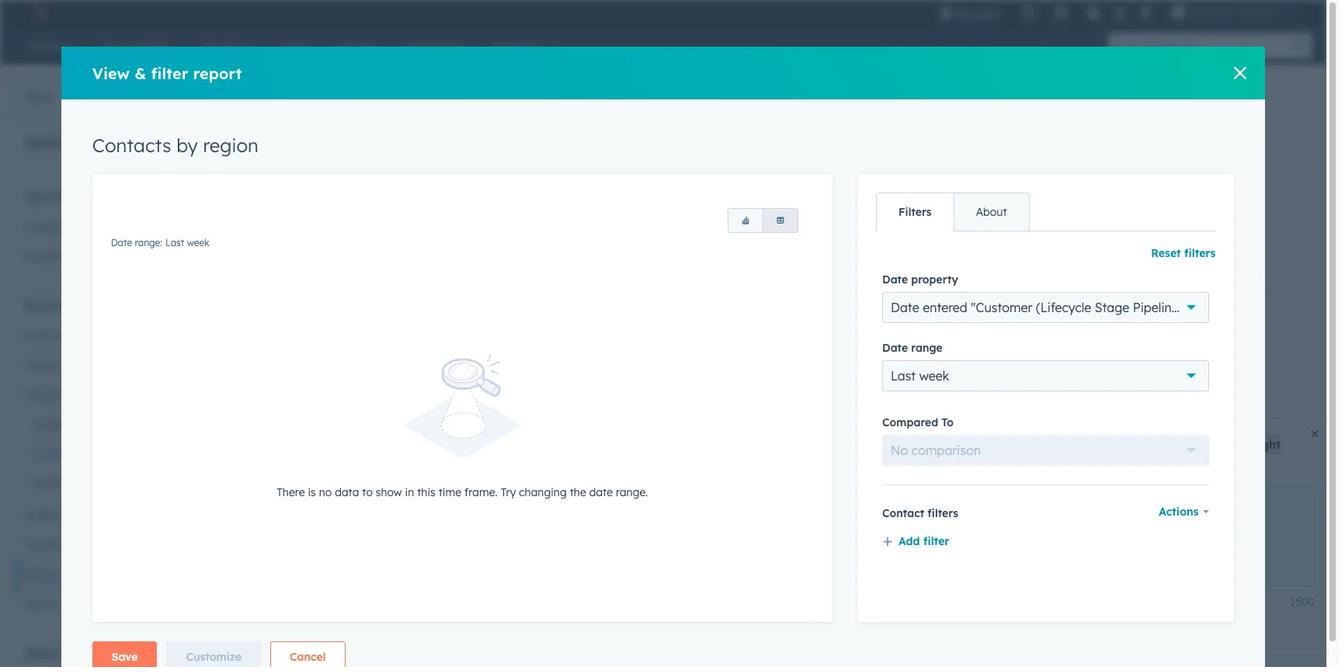 Task type: describe. For each thing, give the bounding box(es) containing it.
try
[[501, 485, 516, 499]]

cancel button
[[270, 642, 345, 668]]

interactive chart image
[[253, 588, 1276, 668]]

0 vertical spatial filter
[[151, 63, 188, 83]]

account for account defaults
[[25, 329, 67, 343]]

date for date range: last week
[[111, 237, 132, 249]]

email
[[34, 476, 63, 490]]

actions for contacts
[[1226, 284, 1266, 298]]

0 vertical spatial time
[[855, 324, 875, 336]]

private apps
[[34, 447, 99, 461]]

upgrade
[[957, 8, 1001, 20]]

menu containing apoptosis studios 2
[[929, 0, 1309, 25]]

compared
[[883, 416, 939, 430]]

back
[[26, 90, 53, 104]]

connected apps
[[34, 417, 119, 431]]

last inside popup button
[[891, 368, 916, 384]]

data for data privacy
[[249, 131, 274, 145]]

"customer
[[972, 300, 1033, 315]]

there
[[277, 485, 305, 499]]

in
[[405, 485, 414, 499]]

add filter
[[899, 534, 950, 548]]

data for data privacy & consent
[[226, 82, 270, 106]]

apps for connected apps
[[92, 417, 119, 431]]

privacy for data privacy dashboard
[[269, 169, 328, 188]]

filters link
[[877, 194, 954, 231]]

& for teams
[[57, 358, 64, 372]]

reset filters
[[1152, 246, 1216, 260]]

account defaults link
[[16, 321, 162, 350]]

changing
[[519, 485, 567, 499]]

notifications image
[[1140, 7, 1154, 21]]

filters for reset filters
[[1185, 246, 1216, 260]]

connected apps link
[[16, 410, 162, 439]]

privacy inside the account setup element
[[25, 568, 62, 582]]

calling icon image
[[1022, 6, 1036, 20]]

date entered "customer (lifecycle stage pipeline)"
[[891, 300, 1189, 315]]

marketplaces image
[[1055, 7, 1069, 21]]

your preferences element
[[16, 188, 162, 271]]

tara schultz image
[[1172, 5, 1186, 19]]

no
[[891, 443, 909, 458]]

(lifecycle
[[1037, 300, 1092, 315]]

& for filter
[[135, 63, 146, 83]]

count of contacts 3
[[445, 378, 550, 420]]

contacts by region
[[92, 134, 259, 157]]

date for date range: all time
[[787, 324, 809, 336]]

time inside contacts by region dialog
[[439, 485, 462, 499]]

private
[[34, 447, 70, 461]]

entered
[[923, 300, 968, 315]]

tab list inside contacts by region dialog
[[877, 193, 1030, 232]]

is
[[308, 485, 316, 499]]

data for data privacy dashboard
[[226, 169, 264, 188]]

date property
[[883, 273, 959, 287]]

cancel
[[290, 651, 326, 665]]

3
[[492, 393, 503, 420]]

last week button
[[883, 360, 1210, 391]]

dashboard
[[332, 169, 418, 188]]

customize button
[[167, 642, 261, 668]]

security link
[[16, 590, 162, 619]]

studios
[[1240, 6, 1275, 19]]

actions button for contact filters
[[1160, 501, 1210, 523]]

data privacy & consent
[[226, 82, 435, 106]]

date
[[590, 485, 613, 499]]

notifications link
[[16, 242, 162, 271]]

of for 3
[[482, 378, 495, 389]]

last week
[[891, 368, 950, 384]]

contact
[[883, 507, 925, 520]]

private apps link
[[16, 439, 162, 469]]

range: for there is no data to show in this time frame. try changing the date range.
[[135, 237, 163, 249]]

calling icon button
[[1016, 2, 1042, 23]]

this
[[417, 485, 436, 499]]

filters for contact filters
[[928, 507, 959, 520]]

view
[[92, 63, 130, 83]]

email service provider link
[[16, 469, 162, 498]]

compared to
[[883, 416, 954, 430]]

connected
[[34, 417, 89, 431]]

email service provider
[[34, 476, 149, 490]]

0
[[1025, 393, 1039, 420]]

marketplace downloads link
[[16, 501, 162, 531]]

privacy for data privacy
[[277, 131, 315, 145]]

apps for private apps
[[73, 447, 99, 461]]

customize
[[186, 651, 242, 665]]

management
[[59, 646, 141, 661]]

to
[[942, 416, 954, 430]]

all
[[842, 324, 852, 336]]

help image
[[1088, 7, 1102, 21]]

notifications button
[[1133, 0, 1160, 25]]

settings
[[25, 133, 88, 152]]

apoptosis
[[1189, 6, 1237, 19]]

reset
[[1152, 246, 1182, 260]]

code
[[71, 539, 98, 553]]

tracking code
[[25, 539, 98, 553]]

about
[[977, 205, 1008, 219]]

your
[[25, 189, 53, 204]]

account setup element
[[16, 297, 162, 619]]

marketplace
[[25, 509, 88, 523]]

date for date range
[[883, 341, 909, 355]]

no comparison
[[891, 443, 982, 458]]

about link
[[954, 194, 1029, 231]]

date range: all time
[[787, 324, 875, 336]]

search image
[[1295, 40, 1306, 51]]

data for data management
[[25, 646, 55, 661]]

week inside popup button
[[920, 368, 950, 384]]

no
[[319, 485, 332, 499]]

stage
[[1096, 300, 1130, 315]]

2 vertical spatial actions
[[1226, 533, 1265, 547]]

provider
[[107, 476, 149, 490]]

contacts by region dialog
[[61, 47, 1266, 668]]

settings image
[[1114, 7, 1128, 21]]

save button
[[92, 642, 157, 668]]

count for 0
[[980, 378, 1014, 389]]

apoptosis studios 2
[[1189, 6, 1284, 19]]



Task type: vqa. For each thing, say whether or not it's contained in the screenshot.
and related to Save
no



Task type: locate. For each thing, give the bounding box(es) containing it.
actions inside contacts by region dialog
[[1160, 505, 1200, 519]]

contacts for 0
[[1033, 378, 1084, 389]]

0 vertical spatial filters
[[1185, 246, 1216, 260]]

apoptosis studios 2 button
[[1163, 0, 1307, 25]]

setup
[[79, 298, 115, 313]]

contacts for 3
[[498, 378, 550, 389]]

0 vertical spatial range:
[[135, 237, 163, 249]]

date range: last week
[[111, 237, 210, 249]]

1 vertical spatial filter
[[924, 534, 950, 548]]

time right all
[[855, 324, 875, 336]]

week
[[187, 237, 210, 249], [920, 368, 950, 384]]

apps up service
[[73, 447, 99, 461]]

consent up data privacy navigation
[[363, 82, 435, 106]]

1 vertical spatial time
[[439, 485, 462, 499]]

1 horizontal spatial week
[[920, 368, 950, 384]]

filters up add filter
[[928, 507, 959, 520]]

your preferences
[[25, 189, 130, 204]]

account for account setup
[[25, 298, 75, 313]]

0 vertical spatial consent
[[363, 82, 435, 106]]

add filter button
[[883, 526, 1210, 562]]

data inside navigation
[[249, 131, 274, 145]]

1 account from the top
[[25, 298, 75, 313]]

range
[[912, 341, 943, 355]]

filters right reset
[[1185, 246, 1216, 260]]

privacy up data privacy dashboard
[[277, 131, 315, 145]]

notifications
[[25, 249, 91, 263]]

there is no data to show in this time frame. try changing the date range.
[[277, 485, 649, 499]]

data up region
[[226, 82, 270, 106]]

consent down tracking code link
[[76, 568, 118, 582]]

group inside contacts by region dialog
[[728, 208, 799, 233]]

group
[[728, 208, 799, 233]]

the
[[570, 485, 587, 499]]

range: inside contacts by region dialog
[[135, 237, 163, 249]]

1 vertical spatial consent
[[76, 568, 118, 582]]

data privacy
[[249, 131, 315, 145]]

account inside "link"
[[25, 329, 67, 343]]

comparison
[[912, 443, 982, 458]]

report
[[193, 63, 242, 83]]

data privacy link
[[227, 119, 337, 156]]

2 vertical spatial actions button
[[1226, 529, 1276, 551]]

0 horizontal spatial range:
[[135, 237, 163, 249]]

integrations
[[25, 388, 88, 402]]

of for 0
[[1017, 378, 1030, 389]]

0 vertical spatial last
[[166, 237, 184, 249]]

contacts inside dialog
[[92, 134, 171, 157]]

data privacy dashboard
[[226, 169, 418, 188]]

teams
[[67, 358, 100, 372]]

tracking code link
[[16, 531, 162, 560]]

date for date entered "customer (lifecycle stage pipeline)"
[[891, 300, 920, 315]]

1 of from the left
[[482, 378, 495, 389]]

unsubscribed contacts
[[787, 282, 964, 302]]

1 vertical spatial range:
[[811, 324, 839, 336]]

pipeline)"
[[1134, 300, 1189, 315]]

None button
[[728, 208, 764, 233], [763, 208, 799, 233], [728, 208, 764, 233], [763, 208, 799, 233]]

0 horizontal spatial consent
[[76, 568, 118, 582]]

privacy down data privacy link
[[269, 169, 328, 188]]

contacts up 3
[[498, 378, 550, 389]]

account
[[25, 298, 75, 313], [25, 329, 67, 343]]

data up data privacy dashboard
[[249, 131, 274, 145]]

general link
[[16, 212, 162, 242]]

contacts inside count of contacts 0
[[1033, 378, 1084, 389]]

0 horizontal spatial of
[[482, 378, 495, 389]]

date
[[111, 237, 132, 249], [883, 273, 909, 287], [891, 300, 920, 315], [787, 324, 809, 336], [883, 341, 909, 355]]

1 horizontal spatial last
[[891, 368, 916, 384]]

privacy
[[275, 82, 340, 106], [277, 131, 315, 145], [269, 169, 328, 188], [25, 568, 62, 582]]

contacts up 0
[[1033, 378, 1084, 389]]

1 horizontal spatial filter
[[924, 534, 950, 548]]

1 vertical spatial week
[[920, 368, 950, 384]]

1 vertical spatial last
[[891, 368, 916, 384]]

unsubscribed
[[787, 282, 893, 302]]

1 count from the left
[[445, 378, 479, 389]]

0 horizontal spatial week
[[187, 237, 210, 249]]

0 vertical spatial account
[[25, 298, 75, 313]]

2 horizontal spatial contacts
[[1033, 378, 1084, 389]]

filters
[[899, 205, 932, 219]]

of up 3
[[482, 378, 495, 389]]

privacy & consent
[[25, 568, 118, 582]]

count of contacts 0
[[980, 378, 1084, 420]]

& for consent
[[66, 568, 73, 582]]

data privacy navigation
[[226, 118, 638, 157]]

1 vertical spatial actions
[[1160, 505, 1200, 519]]

contacts left by
[[92, 134, 171, 157]]

filter inside add filter button
[[924, 534, 950, 548]]

date range
[[883, 341, 943, 355]]

defaults
[[70, 329, 113, 343]]

frame.
[[465, 485, 498, 499]]

range.
[[616, 485, 649, 499]]

hubspot link
[[19, 3, 58, 22]]

actions for filters
[[1160, 505, 1200, 519]]

2 of from the left
[[1017, 378, 1030, 389]]

privacy & consent link
[[16, 560, 162, 590]]

& inside contacts by region dialog
[[135, 63, 146, 83]]

date down the date property
[[891, 300, 920, 315]]

1 horizontal spatial time
[[855, 324, 875, 336]]

1 vertical spatial account
[[25, 329, 67, 343]]

region
[[203, 134, 259, 157]]

filters inside button
[[1185, 246, 1216, 260]]

account up users
[[25, 329, 67, 343]]

account defaults
[[25, 329, 113, 343]]

1 horizontal spatial consent
[[363, 82, 435, 106]]

property
[[912, 273, 959, 287]]

0 horizontal spatial count
[[445, 378, 479, 389]]

users
[[25, 358, 54, 372]]

users & teams link
[[16, 350, 162, 380]]

menu item
[[1011, 0, 1015, 25]]

tab list
[[877, 193, 1030, 232]]

count inside count of contacts 0
[[980, 378, 1014, 389]]

data
[[226, 82, 270, 106], [249, 131, 274, 145], [226, 169, 264, 188], [25, 646, 55, 661]]

date for date property
[[883, 273, 909, 287]]

menu
[[929, 0, 1309, 25]]

1 horizontal spatial count
[[980, 378, 1014, 389]]

time right this at the bottom of the page
[[439, 485, 462, 499]]

privacy for data privacy & consent
[[275, 82, 340, 106]]

search button
[[1287, 33, 1313, 59]]

data down region
[[226, 169, 264, 188]]

upgrade image
[[940, 7, 954, 21]]

data
[[335, 485, 359, 499]]

save
[[112, 651, 138, 665]]

2 count from the left
[[980, 378, 1014, 389]]

date down "preferences"
[[111, 237, 132, 249]]

date left all
[[787, 324, 809, 336]]

of up 0
[[1017, 378, 1030, 389]]

0 vertical spatial actions button
[[1226, 281, 1277, 302]]

contacts
[[898, 282, 964, 302]]

2
[[1278, 6, 1284, 19]]

actions button for unsubscribed contacts
[[1226, 281, 1277, 302]]

date entered "customer (lifecycle stage pipeline)" button
[[883, 292, 1210, 323]]

Search HubSpot search field
[[1109, 33, 1299, 59]]

date left property
[[883, 273, 909, 287]]

close image
[[1235, 67, 1248, 79]]

0 horizontal spatial time
[[439, 485, 462, 499]]

contacts
[[92, 134, 171, 157], [498, 378, 550, 389], [1033, 378, 1084, 389]]

0 horizontal spatial last
[[166, 237, 184, 249]]

1 horizontal spatial filters
[[1185, 246, 1216, 260]]

actions button
[[1226, 281, 1277, 302], [1160, 501, 1210, 523], [1226, 529, 1276, 551]]

of inside count of contacts 0
[[1017, 378, 1030, 389]]

0 horizontal spatial contacts
[[92, 134, 171, 157]]

hubspot image
[[28, 3, 47, 22]]

apps down integrations button
[[92, 417, 119, 431]]

filter
[[151, 63, 188, 83], [924, 534, 950, 548]]

0 vertical spatial apps
[[92, 417, 119, 431]]

contacts inside count of contacts 3
[[498, 378, 550, 389]]

privacy up data privacy
[[275, 82, 340, 106]]

date left range
[[883, 341, 909, 355]]

filter left the report
[[151, 63, 188, 83]]

help button
[[1081, 0, 1108, 25]]

1 vertical spatial actions button
[[1160, 501, 1210, 523]]

count inside count of contacts 3
[[445, 378, 479, 389]]

1 vertical spatial apps
[[73, 447, 99, 461]]

downloads
[[91, 509, 148, 523]]

show
[[376, 485, 402, 499]]

account up 'account defaults'
[[25, 298, 75, 313]]

view & filter report
[[92, 63, 242, 83]]

filters
[[1185, 246, 1216, 260], [928, 507, 959, 520]]

1 horizontal spatial contacts
[[498, 378, 550, 389]]

count for 3
[[445, 378, 479, 389]]

2 account from the top
[[25, 329, 67, 343]]

users & teams
[[25, 358, 100, 372]]

privacy inside navigation
[[277, 131, 315, 145]]

by
[[177, 134, 198, 157]]

0 vertical spatial actions
[[1226, 284, 1266, 298]]

0 vertical spatial week
[[187, 237, 210, 249]]

privacy up security
[[25, 568, 62, 582]]

reset filters button
[[1152, 244, 1216, 263]]

1 horizontal spatial of
[[1017, 378, 1030, 389]]

filter right add
[[924, 534, 950, 548]]

actions
[[1226, 284, 1266, 298], [1160, 505, 1200, 519], [1226, 533, 1265, 547]]

tab list containing filters
[[877, 193, 1030, 232]]

marketplace downloads
[[25, 509, 148, 523]]

consent inside privacy & consent link
[[76, 568, 118, 582]]

0 horizontal spatial filter
[[151, 63, 188, 83]]

integrations button
[[16, 380, 162, 410]]

tracking
[[25, 539, 68, 553]]

apps
[[92, 417, 119, 431], [73, 447, 99, 461]]

marketplaces button
[[1046, 0, 1078, 25]]

consent
[[363, 82, 435, 106], [76, 568, 118, 582]]

contact filters
[[883, 507, 959, 520]]

1 vertical spatial filters
[[928, 507, 959, 520]]

range: for 0
[[811, 324, 839, 336]]

of inside count of contacts 3
[[482, 378, 495, 389]]

data down security
[[25, 646, 55, 661]]

date inside popup button
[[891, 300, 920, 315]]

1 horizontal spatial range:
[[811, 324, 839, 336]]

0 horizontal spatial filters
[[928, 507, 959, 520]]



